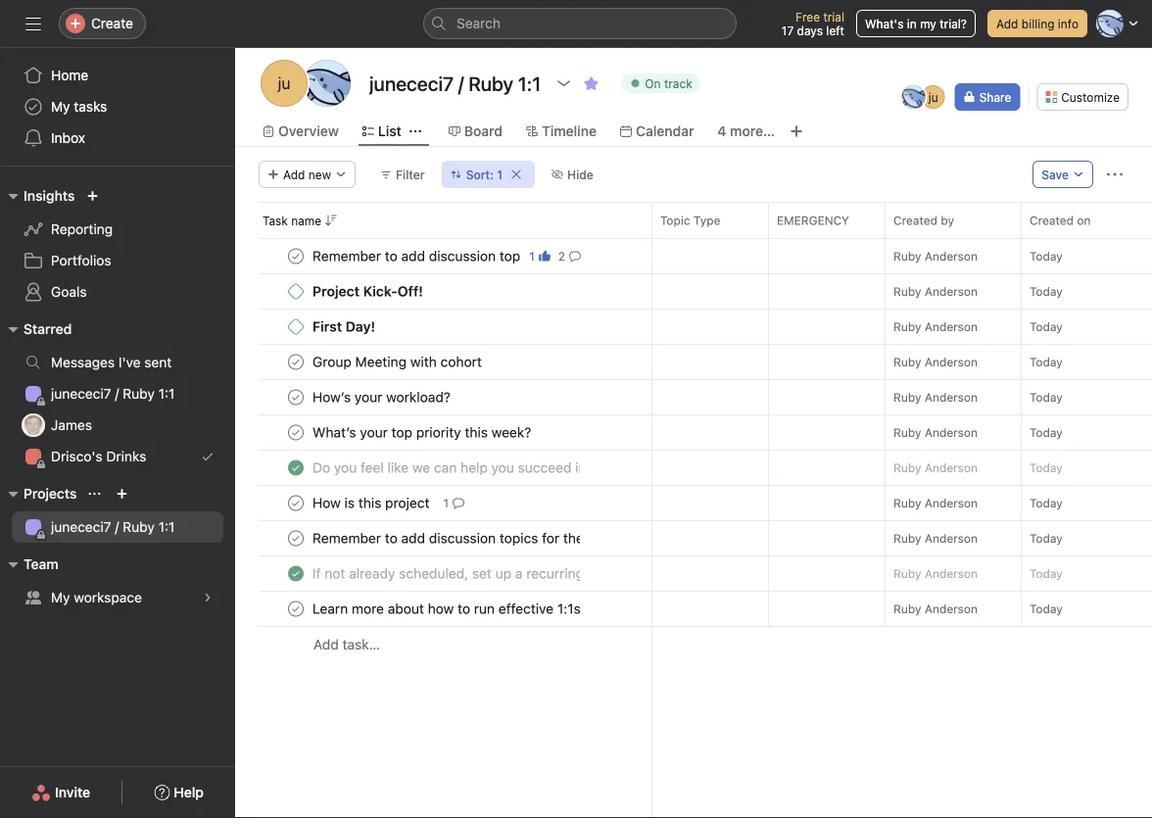 Task type: vqa. For each thing, say whether or not it's contained in the screenshot.
"Add Billing Info"
yes



Task type: locate. For each thing, give the bounding box(es) containing it.
starred button
[[0, 318, 72, 341]]

completed image for if not already scheduled, set up a recurring 1:1 meeting in your calendar text field
[[284, 562, 308, 586]]

track
[[664, 76, 693, 90]]

0 horizontal spatial 1 button
[[440, 493, 469, 513]]

completed checkbox inside how's your workload? cell
[[284, 386, 308, 409]]

11 anderson from the top
[[925, 602, 978, 616]]

1 completed checkbox from the top
[[284, 350, 308, 374]]

reporting link
[[12, 214, 223, 245]]

1 vertical spatial 1
[[529, 249, 535, 263]]

4 completed image from the top
[[284, 562, 308, 586]]

1 vertical spatial junececi7
[[51, 519, 111, 535]]

hide sidebar image
[[25, 16, 41, 31]]

junececi7 inside starred element
[[51, 386, 111, 402]]

remember to add discussion topics for the next meeting cell up if not already scheduled, set up a recurring 1:1 meeting in your calendar text field
[[235, 520, 653, 557]]

3 ruby anderson from the top
[[894, 320, 978, 334]]

completed checkbox inside the group meeting with cohort cell
[[284, 350, 308, 374]]

completed image
[[284, 245, 308, 268], [284, 386, 308, 409], [284, 456, 308, 480], [284, 491, 308, 515]]

more actions image
[[1107, 167, 1123, 182]]

10 today from the top
[[1030, 567, 1063, 581]]

today for remember to add discussion topics for the next meeting 'cell' containing 1
[[1030, 249, 1063, 263]]

6 ruby anderson from the top
[[894, 426, 978, 440]]

1 vertical spatial remember to add discussion topics for the next meeting cell
[[235, 520, 653, 557]]

anderson for how's your workload? cell
[[925, 391, 978, 404]]

ja
[[27, 418, 40, 432]]

1 button left 2
[[525, 246, 554, 266]]

emergency
[[777, 214, 850, 227]]

by
[[941, 214, 955, 227]]

2 horizontal spatial 1
[[529, 249, 535, 263]]

completed milestone checkbox inside first day! cell
[[288, 319, 304, 335]]

/ inside projects element
[[115, 519, 119, 535]]

1 completed image from the top
[[284, 350, 308, 374]]

1 1:1 from the top
[[158, 386, 175, 402]]

completed checkbox for remember to add discussion topics for the next meeting text box
[[284, 245, 308, 268]]

7 ruby anderson from the top
[[894, 461, 978, 475]]

7 anderson from the top
[[925, 461, 978, 475]]

save
[[1042, 168, 1069, 181]]

inbox
[[51, 130, 85, 146]]

1 horizontal spatial ra
[[906, 90, 922, 104]]

5 today from the top
[[1030, 391, 1063, 404]]

ju up overview link
[[278, 74, 290, 93]]

calendar
[[636, 123, 694, 139]]

6 today from the top
[[1030, 426, 1063, 440]]

task…
[[343, 637, 380, 653]]

first day! cell
[[235, 309, 653, 345]]

2 anderson from the top
[[925, 285, 978, 298]]

1 vertical spatial junececi7 / ruby 1:1
[[51, 519, 175, 535]]

anderson
[[925, 249, 978, 263], [925, 285, 978, 298], [925, 320, 978, 334], [925, 355, 978, 369], [925, 391, 978, 404], [925, 426, 978, 440], [925, 461, 978, 475], [925, 496, 978, 510], [925, 532, 978, 545], [925, 567, 978, 581], [925, 602, 978, 616]]

1 button
[[525, 246, 554, 266], [440, 493, 469, 513]]

on track
[[645, 76, 693, 90]]

/ for junececi7 / ruby 1:1 link within the projects element
[[115, 519, 119, 535]]

ruby inside projects element
[[123, 519, 155, 535]]

projects button
[[0, 482, 77, 506]]

0 vertical spatial remember to add discussion topics for the next meeting cell
[[235, 238, 653, 274]]

1 vertical spatial my
[[51, 589, 70, 606]]

do you feel like we can help you succeed in any manner right now? cell
[[235, 450, 653, 486]]

4 anderson from the top
[[925, 355, 978, 369]]

type
[[694, 214, 721, 227]]

3 completed checkbox from the top
[[284, 456, 308, 480]]

9 anderson from the top
[[925, 532, 978, 545]]

2 remember to add discussion topics for the next meeting cell from the top
[[235, 520, 653, 557]]

1:1 inside projects element
[[158, 519, 175, 535]]

completed image inside learn more about how to run effective 1:1s 'cell'
[[284, 597, 308, 621]]

0 vertical spatial junececi7
[[51, 386, 111, 402]]

today for the group meeting with cohort cell
[[1030, 355, 1063, 369]]

0 vertical spatial /
[[115, 386, 119, 402]]

1 ruby anderson from the top
[[894, 249, 978, 263]]

trial?
[[940, 17, 967, 30]]

junececi7 / ruby 1:1
[[51, 386, 175, 402], [51, 519, 175, 535]]

my left tasks
[[51, 98, 70, 115]]

completed checkbox inside remember to add discussion topics for the next meeting 'cell'
[[284, 527, 308, 550]]

2 / from the top
[[115, 519, 119, 535]]

2 horizontal spatial add
[[997, 17, 1019, 30]]

8 ruby anderson from the top
[[894, 496, 978, 510]]

5 ruby anderson from the top
[[894, 391, 978, 404]]

junececi7 / ruby 1:1 for junececi7 / ruby 1:1 link within the projects element
[[51, 519, 175, 535]]

goals
[[51, 284, 87, 300]]

None text field
[[365, 66, 546, 101]]

junececi7 for second junececi7 / ruby 1:1 link from the bottom of the page
[[51, 386, 111, 402]]

junececi7 inside projects element
[[51, 519, 111, 535]]

1 for the top "1" button
[[529, 249, 535, 263]]

2 1:1 from the top
[[158, 519, 175, 535]]

add left new
[[283, 168, 305, 181]]

on track button
[[613, 70, 709, 97]]

2 completed image from the top
[[284, 421, 308, 444]]

1:1 up teams element
[[158, 519, 175, 535]]

hide button
[[543, 161, 603, 188]]

add left billing
[[997, 17, 1019, 30]]

completed image for remember to add discussion topics for the next meeting text field
[[284, 527, 308, 550]]

completed checkbox for the what's your top priority this week? text field
[[284, 421, 308, 444]]

/
[[115, 386, 119, 402], [115, 519, 119, 535]]

1 horizontal spatial 1 button
[[525, 246, 554, 266]]

1 vertical spatial junececi7 / ruby 1:1 link
[[12, 512, 223, 543]]

anderson for second remember to add discussion topics for the next meeting 'cell'
[[925, 532, 978, 545]]

ra down in
[[906, 90, 922, 104]]

1 today from the top
[[1030, 249, 1063, 263]]

what's your top priority this week? cell
[[235, 415, 653, 451]]

junececi7 for junececi7 / ruby 1:1 link within the projects element
[[51, 519, 111, 535]]

ruby anderson for learn more about how to run effective 1:1s 'cell'
[[894, 602, 978, 616]]

junececi7 / ruby 1:1 link down new project or portfolio icon
[[12, 512, 223, 543]]

/ down new project or portfolio icon
[[115, 519, 119, 535]]

completed image
[[284, 350, 308, 374], [284, 421, 308, 444], [284, 527, 308, 550], [284, 562, 308, 586], [284, 597, 308, 621]]

1 vertical spatial 1 button
[[440, 493, 469, 513]]

add task… tree grid
[[235, 238, 1153, 663]]

completed checkbox for remember to add discussion topics for the next meeting text field
[[284, 527, 308, 550]]

1 completed image from the top
[[284, 245, 308, 268]]

ruby anderson for what's your top priority this week? 'cell'
[[894, 426, 978, 440]]

completed image inside the how is this project cell
[[284, 491, 308, 515]]

2 completed image from the top
[[284, 386, 308, 409]]

completed image inside if not already scheduled, set up a recurring 1:1 meeting in your calendar cell
[[284, 562, 308, 586]]

2 my from the top
[[51, 589, 70, 606]]

days
[[797, 24, 823, 37]]

completed checkbox inside learn more about how to run effective 1:1s 'cell'
[[284, 597, 308, 621]]

4 ruby anderson from the top
[[894, 355, 978, 369]]

created left by
[[894, 214, 938, 227]]

Project Kick-Off! text field
[[309, 282, 429, 301]]

help button
[[141, 775, 217, 810]]

learn more about how to run effective 1:1s cell
[[235, 591, 653, 627]]

anderson for project kick-off! cell
[[925, 285, 978, 298]]

4 completed image from the top
[[284, 491, 308, 515]]

junececi7 / ruby 1:1 down new project or portfolio icon
[[51, 519, 175, 535]]

1 down do you feel like we can help you succeed in any manner right now? text field
[[444, 496, 449, 510]]

remember to add discussion topics for the next meeting cell up first day! cell
[[235, 238, 653, 274]]

5 completed checkbox from the top
[[284, 597, 308, 621]]

global element
[[0, 48, 235, 166]]

junececi7
[[51, 386, 111, 402], [51, 519, 111, 535]]

2 completed milestone checkbox from the top
[[288, 319, 304, 335]]

2 vertical spatial 1
[[444, 496, 449, 510]]

ju left share button
[[929, 90, 939, 104]]

2 junececi7 / ruby 1:1 link from the top
[[12, 512, 223, 543]]

create
[[91, 15, 133, 31]]

11 ruby anderson from the top
[[894, 602, 978, 616]]

3 anderson from the top
[[925, 320, 978, 334]]

1 button down do you feel like we can help you succeed in any manner right now? text field
[[440, 493, 469, 513]]

0 vertical spatial add
[[997, 17, 1019, 30]]

overview
[[278, 123, 339, 139]]

anderson for learn more about how to run effective 1:1s 'cell'
[[925, 602, 978, 616]]

trial
[[824, 10, 845, 24]]

3 completed image from the top
[[284, 527, 308, 550]]

junececi7 / ruby 1:1 inside projects element
[[51, 519, 175, 535]]

0 vertical spatial junececi7 / ruby 1:1 link
[[12, 378, 223, 410]]

2 ruby anderson from the top
[[894, 285, 978, 298]]

ruby anderson for how's your workload? cell
[[894, 391, 978, 404]]

ra up overview
[[317, 74, 337, 93]]

Completed milestone checkbox
[[288, 284, 304, 299], [288, 319, 304, 335]]

completed checkbox inside the how is this project cell
[[284, 491, 308, 515]]

completed milestone checkbox up completed milestone image
[[288, 284, 304, 299]]

completed image for how's your workload? "text box"
[[284, 386, 308, 409]]

1 horizontal spatial 1
[[497, 168, 503, 181]]

6 anderson from the top
[[925, 426, 978, 440]]

completed milestone checkbox inside project kick-off! cell
[[288, 284, 304, 299]]

today for do you feel like we can help you succeed in any manner right now? cell
[[1030, 461, 1063, 475]]

1:1
[[158, 386, 175, 402], [158, 519, 175, 535]]

9 today from the top
[[1030, 532, 1063, 545]]

completed checkbox inside if not already scheduled, set up a recurring 1:1 meeting in your calendar cell
[[284, 562, 308, 586]]

ruby for if not already scheduled, set up a recurring 1:1 meeting in your calendar cell at the bottom of the page
[[894, 567, 922, 581]]

1 anderson from the top
[[925, 249, 978, 263]]

completed milestone checkbox down completed milestone icon
[[288, 319, 304, 335]]

2 completed checkbox from the top
[[284, 386, 308, 409]]

junececi7 / ruby 1:1 link inside projects element
[[12, 512, 223, 543]]

1 left clear image
[[497, 168, 503, 181]]

17
[[782, 24, 794, 37]]

left
[[827, 24, 845, 37]]

0 vertical spatial junececi7 / ruby 1:1
[[51, 386, 175, 402]]

my workspace
[[51, 589, 142, 606]]

filter button
[[371, 161, 434, 188]]

add inside row
[[314, 637, 339, 653]]

1:1 down sent
[[158, 386, 175, 402]]

completed image inside do you feel like we can help you succeed in any manner right now? cell
[[284, 456, 308, 480]]

today for project kick-off! cell
[[1030, 285, 1063, 298]]

topic
[[661, 214, 690, 227]]

add task… row
[[235, 626, 1153, 663]]

Remember to add discussion topics for the next meeting text field
[[309, 529, 581, 548]]

1:1 for second junececi7 / ruby 1:1 link from the bottom of the page
[[158, 386, 175, 402]]

created
[[894, 214, 938, 227], [1030, 214, 1074, 227]]

1 remember to add discussion topics for the next meeting cell from the top
[[235, 238, 653, 274]]

completed checkbox inside do you feel like we can help you succeed in any manner right now? cell
[[284, 456, 308, 480]]

1 junececi7 / ruby 1:1 from the top
[[51, 386, 175, 402]]

more…
[[730, 123, 775, 139]]

completed image inside the group meeting with cohort cell
[[284, 350, 308, 374]]

sort: 1 button
[[442, 161, 535, 188]]

row
[[235, 202, 1153, 238], [259, 237, 1153, 239], [235, 238, 1153, 274], [235, 273, 1153, 310], [235, 309, 1153, 345], [235, 344, 1153, 380], [235, 379, 1153, 416], [235, 415, 1153, 451], [235, 450, 1153, 486], [235, 485, 1153, 521], [235, 520, 1153, 557], [235, 556, 1153, 592], [235, 591, 1153, 627]]

1 horizontal spatial add
[[314, 637, 339, 653]]

customize
[[1062, 90, 1120, 104]]

ruby for what's your top priority this week? 'cell'
[[894, 426, 922, 440]]

invite button
[[19, 775, 103, 810]]

/ down messages i've sent link
[[115, 386, 119, 402]]

1
[[497, 168, 503, 181], [529, 249, 535, 263], [444, 496, 449, 510]]

ruby anderson for the how is this project cell
[[894, 496, 978, 510]]

8 anderson from the top
[[925, 496, 978, 510]]

7 today from the top
[[1030, 461, 1063, 475]]

4 today from the top
[[1030, 355, 1063, 369]]

11 today from the top
[[1030, 602, 1063, 616]]

3 today from the top
[[1030, 320, 1063, 334]]

1 junececi7 from the top
[[51, 386, 111, 402]]

completed image for remember to add discussion topics for the next meeting text box
[[284, 245, 308, 268]]

Completed checkbox
[[284, 245, 308, 268], [284, 421, 308, 444], [284, 456, 308, 480], [284, 491, 308, 515]]

completed image inside how's your workload? cell
[[284, 386, 308, 409]]

4 completed checkbox from the top
[[284, 491, 308, 515]]

0 horizontal spatial 1
[[444, 496, 449, 510]]

new
[[309, 168, 331, 181]]

how is this project cell
[[235, 485, 653, 521]]

completed image inside remember to add discussion topics for the next meeting 'cell'
[[284, 527, 308, 550]]

remember to add discussion topics for the next meeting cell containing 1
[[235, 238, 653, 274]]

completed checkbox for do you feel like we can help you succeed in any manner right now? text field
[[284, 456, 308, 480]]

1 for "1" button in the the how is this project cell
[[444, 496, 449, 510]]

my inside 'global' element
[[51, 98, 70, 115]]

add
[[997, 17, 1019, 30], [283, 168, 305, 181], [314, 637, 339, 653]]

1 vertical spatial add
[[283, 168, 305, 181]]

1 completed milestone checkbox from the top
[[288, 284, 304, 299]]

inbox link
[[12, 123, 223, 154]]

8 today from the top
[[1030, 496, 1063, 510]]

add for add new
[[283, 168, 305, 181]]

3 completed checkbox from the top
[[284, 527, 308, 550]]

workspace
[[74, 589, 142, 606]]

junececi7 / ruby 1:1 inside starred element
[[51, 386, 175, 402]]

messages
[[51, 354, 115, 370]]

1 horizontal spatial created
[[1030, 214, 1074, 227]]

0 horizontal spatial add
[[283, 168, 305, 181]]

completed image inside remember to add discussion topics for the next meeting 'cell'
[[284, 245, 308, 268]]

completed checkbox for how's your workload? "text box"
[[284, 386, 308, 409]]

1 my from the top
[[51, 98, 70, 115]]

drisco's drinks
[[51, 448, 146, 465]]

1 / from the top
[[115, 386, 119, 402]]

junececi7 / ruby 1:1 down messages i've sent
[[51, 386, 175, 402]]

1 created from the left
[[894, 214, 938, 227]]

invite
[[55, 785, 90, 801]]

5 completed image from the top
[[284, 597, 308, 621]]

0 vertical spatial my
[[51, 98, 70, 115]]

junececi7 down show options, current sort, top image
[[51, 519, 111, 535]]

/ inside starred element
[[115, 386, 119, 402]]

10 ruby anderson from the top
[[894, 567, 978, 581]]

2 junececi7 / ruby 1:1 from the top
[[51, 519, 175, 535]]

customize button
[[1037, 83, 1129, 111]]

today for the how is this project cell
[[1030, 496, 1063, 510]]

task
[[263, 214, 288, 227]]

what's in my trial? button
[[856, 10, 976, 37]]

2 vertical spatial add
[[314, 637, 339, 653]]

junececi7 / ruby 1:1 link down messages i've sent
[[12, 378, 223, 410]]

add for add billing info
[[997, 17, 1019, 30]]

calendar link
[[620, 121, 694, 142]]

list
[[378, 123, 402, 139]]

2 completed checkbox from the top
[[284, 421, 308, 444]]

add inside popup button
[[283, 168, 305, 181]]

ju
[[278, 74, 290, 93], [929, 90, 939, 104]]

First Day! text field
[[309, 317, 381, 337]]

completed image inside what's your top priority this week? 'cell'
[[284, 421, 308, 444]]

How's your workload? text field
[[309, 388, 457, 407]]

completed checkbox for if not already scheduled, set up a recurring 1:1 meeting in your calendar text field
[[284, 562, 308, 586]]

my inside "link"
[[51, 589, 70, 606]]

completed checkbox inside what's your top priority this week? 'cell'
[[284, 421, 308, 444]]

Completed checkbox
[[284, 350, 308, 374], [284, 386, 308, 409], [284, 527, 308, 550], [284, 562, 308, 586], [284, 597, 308, 621]]

2 created from the left
[[1030, 214, 1074, 227]]

0 vertical spatial 1
[[497, 168, 503, 181]]

my down the team
[[51, 589, 70, 606]]

2 today from the top
[[1030, 285, 1063, 298]]

search
[[457, 15, 501, 31]]

Do you feel like we can help you succeed in any manner right now? text field
[[309, 458, 581, 478]]

4 completed checkbox from the top
[[284, 562, 308, 586]]

sort:
[[466, 168, 494, 181]]

1 left 2
[[529, 249, 535, 263]]

completed image for the group meeting with cohort text field
[[284, 350, 308, 374]]

search list box
[[423, 8, 737, 39]]

goals link
[[12, 276, 223, 308]]

1 vertical spatial 1:1
[[158, 519, 175, 535]]

ruby for learn more about how to run effective 1:1s 'cell'
[[894, 602, 922, 616]]

ruby anderson
[[894, 249, 978, 263], [894, 285, 978, 298], [894, 320, 978, 334], [894, 355, 978, 369], [894, 391, 978, 404], [894, 426, 978, 440], [894, 461, 978, 475], [894, 496, 978, 510], [894, 532, 978, 545], [894, 567, 978, 581], [894, 602, 978, 616]]

1 inside the how is this project cell
[[444, 496, 449, 510]]

add billing info button
[[988, 10, 1088, 37]]

3 completed image from the top
[[284, 456, 308, 480]]

1 vertical spatial /
[[115, 519, 119, 535]]

1:1 inside starred element
[[158, 386, 175, 402]]

remember to add discussion topics for the next meeting cell
[[235, 238, 653, 274], [235, 520, 653, 557]]

/ for second junececi7 / ruby 1:1 link from the bottom of the page
[[115, 386, 119, 402]]

created for created on
[[1030, 214, 1074, 227]]

5 anderson from the top
[[925, 391, 978, 404]]

task name
[[263, 214, 322, 227]]

1 completed checkbox from the top
[[284, 245, 308, 268]]

1:1 for junececi7 / ruby 1:1 link within the projects element
[[158, 519, 175, 535]]

drinks
[[106, 448, 146, 465]]

name
[[291, 214, 322, 227]]

junececi7 down messages
[[51, 386, 111, 402]]

show options, current sort, top image
[[89, 488, 100, 500]]

add left task…
[[314, 637, 339, 653]]

today
[[1030, 249, 1063, 263], [1030, 285, 1063, 298], [1030, 320, 1063, 334], [1030, 355, 1063, 369], [1030, 391, 1063, 404], [1030, 426, 1063, 440], [1030, 461, 1063, 475], [1030, 496, 1063, 510], [1030, 532, 1063, 545], [1030, 567, 1063, 581], [1030, 602, 1063, 616]]

completed checkbox for how is this project text field on the bottom
[[284, 491, 308, 515]]

0 vertical spatial 1:1
[[158, 386, 175, 402]]

search button
[[423, 8, 737, 39]]

add task… button
[[314, 634, 380, 656]]

10 anderson from the top
[[925, 567, 978, 581]]

2 junececi7 from the top
[[51, 519, 111, 535]]

created left 'on'
[[1030, 214, 1074, 227]]

0 vertical spatial completed milestone checkbox
[[288, 284, 304, 299]]

0 horizontal spatial created
[[894, 214, 938, 227]]

1 vertical spatial completed milestone checkbox
[[288, 319, 304, 335]]

1 junececi7 / ruby 1:1 link from the top
[[12, 378, 223, 410]]

today for if not already scheduled, set up a recurring 1:1 meeting in your calendar cell at the bottom of the page
[[1030, 567, 1063, 581]]

see details, my workspace image
[[202, 592, 214, 604]]

ruby for project kick-off! cell
[[894, 285, 922, 298]]

ruby anderson for first day! cell
[[894, 320, 978, 334]]



Task type: describe. For each thing, give the bounding box(es) containing it.
If not already scheduled, set up a recurring 1:1 meeting in your calendar text field
[[309, 564, 581, 584]]

ruby for remember to add discussion topics for the next meeting 'cell' containing 1
[[894, 249, 922, 263]]

share button
[[955, 83, 1020, 111]]

if not already scheduled, set up a recurring 1:1 meeting in your calendar cell
[[235, 556, 653, 592]]

ruby for second remember to add discussion topics for the next meeting 'cell'
[[894, 532, 922, 545]]

what's in my trial?
[[865, 17, 967, 30]]

help
[[174, 785, 204, 801]]

remove from starred image
[[583, 75, 599, 91]]

projects element
[[0, 476, 235, 547]]

0 horizontal spatial ju
[[278, 74, 290, 93]]

created by
[[894, 214, 955, 227]]

in
[[907, 17, 917, 30]]

ruby for do you feel like we can help you succeed in any manner right now? cell
[[894, 461, 922, 475]]

anderson for first day! cell
[[925, 320, 978, 334]]

add billing info
[[997, 17, 1079, 30]]

descending image
[[325, 215, 337, 226]]

add task…
[[314, 637, 380, 653]]

1 button inside the how is this project cell
[[440, 493, 469, 513]]

ruby anderson for if not already scheduled, set up a recurring 1:1 meeting in your calendar cell at the bottom of the page
[[894, 567, 978, 581]]

my workspace link
[[12, 582, 223, 614]]

completed checkbox for 'learn more about how to run effective 1:1s' text field
[[284, 597, 308, 621]]

timeline
[[542, 123, 597, 139]]

completed image for the what's your top priority this week? text field
[[284, 421, 308, 444]]

add tab image
[[789, 123, 805, 139]]

projects
[[24, 486, 77, 502]]

row containing task name
[[235, 202, 1153, 238]]

How is this project text field
[[309, 493, 436, 513]]

1 horizontal spatial ju
[[929, 90, 939, 104]]

today for learn more about how to run effective 1:1s 'cell'
[[1030, 602, 1063, 616]]

insights element
[[0, 178, 235, 312]]

reporting
[[51, 221, 113, 237]]

created for created by
[[894, 214, 938, 227]]

save button
[[1033, 161, 1094, 188]]

ruby anderson for project kick-off! cell
[[894, 285, 978, 298]]

sort: 1
[[466, 168, 503, 181]]

insights
[[24, 188, 75, 204]]

teams element
[[0, 547, 235, 617]]

my for my tasks
[[51, 98, 70, 115]]

4
[[718, 123, 727, 139]]

hide
[[567, 168, 594, 181]]

my
[[920, 17, 937, 30]]

clear image
[[511, 169, 522, 180]]

portfolios link
[[12, 245, 223, 276]]

on
[[1077, 214, 1091, 227]]

starred element
[[0, 312, 235, 476]]

topic type
[[661, 214, 721, 227]]

team
[[24, 556, 58, 572]]

anderson for do you feel like we can help you succeed in any manner right now? cell
[[925, 461, 978, 475]]

today for how's your workload? cell
[[1030, 391, 1063, 404]]

today for second remember to add discussion topics for the next meeting 'cell'
[[1030, 532, 1063, 545]]

4 more…
[[718, 123, 775, 139]]

board link
[[449, 121, 503, 142]]

ruby inside starred element
[[123, 386, 155, 402]]

completed milestone image
[[288, 319, 304, 335]]

created on
[[1030, 214, 1091, 227]]

show options image
[[556, 75, 572, 91]]

—
[[781, 462, 790, 473]]

overview link
[[263, 121, 339, 142]]

my tasks link
[[12, 91, 223, 123]]

completed checkbox for the group meeting with cohort text field
[[284, 350, 308, 374]]

ruby for first day! cell
[[894, 320, 922, 334]]

anderson for if not already scheduled, set up a recurring 1:1 meeting in your calendar cell at the bottom of the page
[[925, 567, 978, 581]]

anderson for remember to add discussion topics for the next meeting 'cell' containing 1
[[925, 249, 978, 263]]

1 inside dropdown button
[[497, 168, 503, 181]]

home
[[51, 67, 88, 83]]

completed milestone checkbox for first day! text box
[[288, 319, 304, 335]]

team button
[[0, 553, 58, 576]]

sent
[[144, 354, 172, 370]]

4 more… button
[[718, 121, 775, 142]]

2 button
[[554, 246, 585, 266]]

my tasks
[[51, 98, 107, 115]]

ruby anderson for the group meeting with cohort cell
[[894, 355, 978, 369]]

info
[[1058, 17, 1079, 30]]

today for what's your top priority this week? 'cell'
[[1030, 426, 1063, 440]]

completed milestone image
[[288, 284, 304, 299]]

anderson for what's your top priority this week? 'cell'
[[925, 426, 978, 440]]

junececi7 / ruby 1:1 for second junececi7 / ruby 1:1 link from the bottom of the page
[[51, 386, 175, 402]]

i've
[[119, 354, 141, 370]]

add for add task…
[[314, 637, 339, 653]]

Remember to add discussion topics for the next meeting text field
[[309, 246, 522, 266]]

portfolios
[[51, 252, 111, 269]]

drisco's
[[51, 448, 103, 465]]

What's your top priority this week? text field
[[309, 423, 537, 442]]

Learn more about how to run effective 1:1s text field
[[309, 599, 581, 619]]

new image
[[87, 190, 98, 202]]

completed image for 'learn more about how to run effective 1:1s' text field
[[284, 597, 308, 621]]

filter
[[396, 168, 425, 181]]

0 horizontal spatial ra
[[317, 74, 337, 93]]

billing
[[1022, 17, 1055, 30]]

my for my workspace
[[51, 589, 70, 606]]

new project or portfolio image
[[116, 488, 128, 500]]

group meeting with cohort cell
[[235, 344, 653, 380]]

ruby for how's your workload? cell
[[894, 391, 922, 404]]

tasks
[[74, 98, 107, 115]]

9 ruby anderson from the top
[[894, 532, 978, 545]]

completed milestone checkbox for project kick-off! text field
[[288, 284, 304, 299]]

anderson for the how is this project cell
[[925, 496, 978, 510]]

— button
[[769, 450, 885, 486]]

messages i've sent
[[51, 354, 172, 370]]

completed image for do you feel like we can help you succeed in any manner right now? text field
[[284, 456, 308, 480]]

ruby for the how is this project cell
[[894, 496, 922, 510]]

share
[[980, 90, 1012, 104]]

ruby for the group meeting with cohort cell
[[894, 355, 922, 369]]

completed image for how is this project text field on the bottom
[[284, 491, 308, 515]]

create button
[[59, 8, 146, 39]]

list link
[[362, 121, 402, 142]]

project kick-off! cell
[[235, 273, 653, 310]]

add new button
[[259, 161, 356, 188]]

anderson for the group meeting with cohort cell
[[925, 355, 978, 369]]

drisco's drinks link
[[12, 441, 223, 472]]

on
[[645, 76, 661, 90]]

board
[[464, 123, 503, 139]]

0 vertical spatial 1 button
[[525, 246, 554, 266]]

james
[[51, 417, 92, 433]]

home link
[[12, 60, 223, 91]]

how's your workload? cell
[[235, 379, 653, 416]]

messages i've sent link
[[12, 347, 223, 378]]

tab actions image
[[409, 125, 421, 137]]

free trial 17 days left
[[782, 10, 845, 37]]

starred
[[24, 321, 72, 337]]

add new
[[283, 168, 331, 181]]

2
[[558, 249, 565, 263]]

free
[[796, 10, 820, 24]]

Group Meeting with cohort text field
[[309, 352, 488, 372]]

ruby anderson for do you feel like we can help you succeed in any manner right now? cell
[[894, 461, 978, 475]]

today for first day! cell
[[1030, 320, 1063, 334]]



